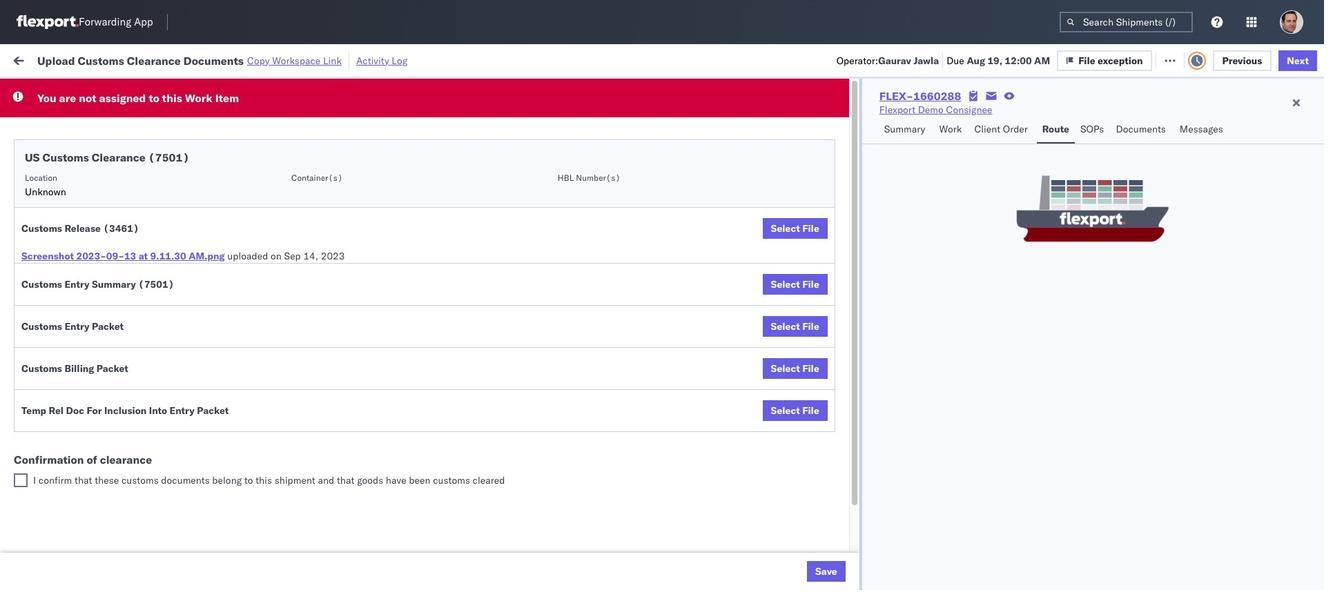 Task type: describe. For each thing, give the bounding box(es) containing it.
4 hlxu6269489, from the top
[[971, 229, 1041, 242]]

pdt, for 4th schedule pickup from los angeles, ca link from the bottom of the page
[[281, 199, 303, 212]]

from up 'customs entry summary (7501)'
[[107, 259, 128, 272]]

app
[[134, 16, 153, 29]]

4 flex-1846748 from the top
[[803, 230, 874, 242]]

vandelay for vandelay west
[[635, 534, 675, 546]]

am
[[1035, 54, 1051, 67]]

customs entry packet
[[21, 320, 124, 333]]

pickup for 4th schedule pickup from los angeles, ca link from the bottom of the page
[[75, 199, 105, 211]]

2022 for confirm pickup from los angeles, ca link
[[336, 382, 360, 394]]

flexport. image
[[17, 15, 79, 29]]

customs up the customs billing packet
[[21, 320, 62, 333]]

ocean fcl for the schedule delivery appointment link associated with 8:30
[[445, 473, 494, 485]]

file for customs release (3461)
[[803, 222, 820, 235]]

4 schedule delivery appointment button from the top
[[32, 471, 170, 487]]

schedule pickup from los angeles, ca for third schedule pickup from los angeles, ca link from the top of the page
[[32, 259, 202, 272]]

lagerfeld
[[773, 564, 815, 576]]

these
[[95, 474, 119, 487]]

778 at risk
[[255, 54, 302, 66]]

client name
[[540, 113, 587, 123]]

2022 for third schedule pickup from los angeles, ca link from the top of the page
[[337, 260, 361, 272]]

assigned
[[99, 91, 146, 105]]

select for customs entry summary (7501)
[[771, 278, 800, 291]]

container numbers
[[897, 107, 934, 128]]

2 1889466 from the top
[[833, 351, 874, 364]]

3 schedule pickup from los angeles, ca link from the top
[[32, 259, 202, 272]]

temp
[[21, 405, 46, 417]]

activity log
[[356, 54, 408, 67]]

09-
[[106, 250, 124, 262]]

client order
[[975, 123, 1028, 135]]

4 1846748 from the top
[[833, 230, 874, 242]]

pm up the 'uploaded'
[[263, 199, 278, 212]]

schedule for the schedule delivery appointment link associated with 8:30
[[32, 472, 73, 484]]

11:59 pm pst, jan 24, 2023
[[234, 534, 363, 546]]

ocean fcl for 11:59's the schedule delivery appointment link
[[445, 138, 494, 151]]

billing
[[65, 363, 94, 375]]

schedule for fifth schedule pickup from los angeles, ca link from the bottom of the page
[[32, 168, 73, 181]]

release
[[65, 222, 101, 235]]

1 test123456 from the top
[[992, 138, 1050, 151]]

pickup for fifth schedule pickup from los angeles, ca link from the bottom of the page
[[75, 168, 105, 181]]

snoozed : no
[[289, 85, 338, 96]]

route button
[[1037, 117, 1075, 144]]

vandelay for vandelay
[[540, 534, 580, 546]]

sep
[[284, 250, 301, 262]]

resize handle column header for consignee
[[757, 107, 774, 591]]

select for customs billing packet
[[771, 363, 800, 375]]

resize handle column header for mbl/mawb numbers
[[1151, 107, 1167, 591]]

4:00 pm pst, dec 23, 2022
[[234, 382, 360, 394]]

by:
[[50, 85, 63, 97]]

1 ceau7522281, hlxu6269489, hlxu8034992 from the top
[[897, 138, 1112, 151]]

i confirm that these customs documents belong to this shipment and that goods have been customs cleared
[[33, 474, 505, 487]]

select file for customs entry packet
[[771, 320, 820, 333]]

file for customs billing packet
[[803, 363, 820, 375]]

message
[[186, 54, 225, 66]]

select for temp rel doc for inclusion into entry packet
[[771, 405, 800, 417]]

file for temp rel doc for inclusion into entry packet
[[803, 405, 820, 417]]

2023-
[[76, 250, 106, 262]]

pm left 'container(s)'
[[263, 169, 278, 181]]

clearance
[[100, 453, 152, 467]]

4 flex-1889466 from the top
[[803, 412, 874, 424]]

pm left sep
[[263, 260, 278, 272]]

11:59 for third schedule pickup from los angeles, ca link from the top of the page
[[234, 260, 261, 272]]

customs down screenshot
[[21, 278, 62, 291]]

from down upload customs clearance documents button
[[107, 320, 128, 333]]

angeles, for 4th schedule pickup from los angeles, ca link from the bottom of the page
[[148, 199, 186, 211]]

documents inside button
[[1116, 123, 1166, 135]]

11:00 pm pst, nov 8, 2022
[[234, 290, 360, 303]]

ocean fcl for 4th schedule pickup from los angeles, ca link from the bottom of the page
[[445, 199, 494, 212]]

confirmation of clearance
[[14, 453, 152, 467]]

workitem button
[[8, 110, 212, 124]]

select file button for customs entry summary (7501)
[[763, 274, 828, 295]]

karl
[[753, 564, 771, 576]]

3 2130387 from the top
[[833, 564, 874, 576]]

1 ceau7522281, from the top
[[897, 138, 968, 151]]

187 on track
[[318, 54, 375, 66]]

confirm for confirm pickup from los angeles, ca
[[32, 381, 67, 393]]

screenshot 2023-09-13 at 9.11.30 am.png uploaded on sep 14, 2023
[[21, 250, 345, 262]]

nov for 4th schedule pickup from los angeles, ca link from the bottom of the page
[[305, 199, 323, 212]]

flex-1846748 for third schedule pickup from los angeles, ca link from the top of the page
[[803, 260, 874, 272]]

1846748 for third schedule pickup from los angeles, ca link from the top of the page
[[833, 260, 874, 272]]

temp rel doc for inclusion into entry packet
[[21, 405, 229, 417]]

0 horizontal spatial jawla
[[914, 54, 939, 67]]

3 11:59 pm pdt, nov 4, 2022 from the top
[[234, 199, 361, 212]]

4 hlxu8034992 from the top
[[1044, 229, 1112, 242]]

resize handle column header for flex id
[[874, 107, 890, 591]]

0 horizontal spatial summary
[[92, 278, 136, 291]]

flexport demo consignee
[[880, 104, 993, 116]]

confirm for confirm delivery
[[32, 411, 67, 424]]

0 horizontal spatial to
[[149, 91, 159, 105]]

from down us customs clearance (7501)
[[107, 168, 128, 181]]

2 schedule pickup from los angeles, ca button from the top
[[32, 198, 202, 213]]

1 schedule delivery appointment button from the top
[[32, 137, 170, 152]]

11:59 for 4th schedule pickup from los angeles, ca link from the bottom of the page
[[234, 199, 261, 212]]

2 vertical spatial packet
[[197, 405, 229, 417]]

schedule delivery appointment for the schedule delivery appointment link associated with 8:30
[[32, 472, 170, 484]]

1 2130387 from the top
[[833, 473, 874, 485]]

2 pdt, from the top
[[281, 169, 303, 181]]

1 11:59 pm pdt, nov 4, 2022 from the top
[[234, 138, 361, 151]]

mbl/mawb
[[992, 113, 1040, 123]]

confirm pickup from los angeles, ca
[[32, 381, 196, 393]]

2 customs from the left
[[433, 474, 470, 487]]

operator:
[[837, 54, 879, 67]]

documents for upload customs clearance documents copy workspace link
[[184, 54, 244, 67]]

3 ceau7522281, from the top
[[897, 199, 968, 211]]

1 hlxu8034992 from the top
[[1044, 138, 1112, 151]]

2 schedule pickup from los angeles, ca link from the top
[[32, 198, 202, 212]]

12:00
[[1005, 54, 1032, 67]]

5 schedule pickup from los angeles, ca button from the top
[[32, 441, 202, 456]]

pst, for 11:00
[[281, 290, 302, 303]]

flex id button
[[774, 110, 877, 124]]

delivery for 11:59's the schedule delivery appointment link
[[75, 138, 111, 150]]

customs up 'status'
[[78, 54, 124, 67]]

5 11:59 from the top
[[234, 534, 261, 546]]

3 appointment from the top
[[113, 351, 170, 363]]

due aug 19, 12:00 am
[[947, 54, 1051, 67]]

from inside schedule pickup from rotterdam, netherlands
[[107, 496, 128, 508]]

24,
[[322, 534, 337, 546]]

select file for customs entry summary (7501)
[[771, 278, 820, 291]]

consignee button
[[628, 110, 760, 124]]

am.png
[[189, 250, 225, 262]]

forwarding
[[79, 16, 131, 29]]

0 vertical spatial this
[[162, 91, 182, 105]]

: for status
[[100, 85, 103, 96]]

schedule for third schedule pickup from los angeles, ca link from the top of the page
[[32, 259, 73, 272]]

1893174
[[833, 442, 874, 455]]

work inside import work button
[[151, 54, 175, 66]]

fcl for third schedule pickup from los angeles, ca link from the top of the page
[[476, 260, 494, 272]]

nov for upload customs clearance documents link
[[304, 290, 322, 303]]

screenshot
[[21, 250, 74, 262]]

4 schedule pickup from los angeles, ca link from the top
[[32, 319, 202, 333]]

2 2130387 from the top
[[833, 503, 874, 516]]

schedule delivery appointment link for 8:30
[[32, 471, 170, 485]]

upload for upload customs clearance documents copy workspace link
[[37, 54, 75, 67]]

4, for 11:59's the schedule delivery appointment link
[[325, 138, 334, 151]]

2 11:59 pm pdt, nov 4, 2022 from the top
[[234, 169, 361, 181]]

previous
[[1223, 54, 1263, 67]]

rotterdam,
[[130, 496, 179, 508]]

2022 for 4th schedule pickup from los angeles, ca link from the bottom of the page
[[337, 199, 361, 212]]

upload customs clearance documents link
[[32, 289, 204, 303]]

are
[[59, 91, 76, 105]]

from up the (3461)
[[107, 199, 128, 211]]

customs billing packet
[[21, 363, 128, 375]]

2 hlxu6269489, from the top
[[971, 169, 1041, 181]]

customs up location
[[42, 151, 89, 164]]

ocean fcl for upload customs clearance documents link
[[445, 290, 494, 303]]

1846748 for 11:59's the schedule delivery appointment link
[[833, 138, 874, 151]]

consignee inside flexport demo consignee link
[[946, 104, 993, 116]]

us customs clearance (7501)
[[25, 151, 189, 164]]

netherlands
[[32, 509, 86, 522]]

name
[[565, 113, 587, 123]]

nov for 11:59's the schedule delivery appointment link
[[305, 138, 323, 151]]

2 hlxu8034992 from the top
[[1044, 169, 1112, 181]]

vandelay west
[[635, 534, 699, 546]]

1 horizontal spatial this
[[256, 474, 272, 487]]

3 flex-1889466 from the top
[[803, 382, 874, 394]]

11 resize handle column header from the left
[[1289, 107, 1306, 591]]

delivery for confirm delivery link
[[70, 411, 105, 424]]

snoozed
[[289, 85, 321, 96]]

7 schedule from the top
[[32, 351, 73, 363]]

batch action
[[1247, 54, 1307, 66]]

packet for customs billing packet
[[97, 363, 128, 375]]

13
[[124, 250, 136, 262]]

documents for upload customs clearance documents
[[154, 290, 204, 302]]

pm left 24, at the bottom left of the page
[[263, 534, 278, 546]]

sops
[[1081, 123, 1105, 135]]

link
[[323, 54, 342, 67]]

container
[[897, 107, 934, 117]]

5 schedule pickup from los angeles, ca link from the top
[[32, 441, 202, 455]]

schedule for 11:59's the schedule delivery appointment link
[[32, 138, 73, 150]]

workitem
[[15, 113, 51, 123]]

select for customs entry packet
[[771, 320, 800, 333]]

deadline
[[234, 113, 267, 123]]

10 resize handle column header from the left
[[1246, 107, 1262, 591]]

los for fifth schedule pickup from los angeles, ca link from the bottom of the page
[[130, 168, 146, 181]]

order
[[1003, 123, 1028, 135]]

2022 for 11:59's the schedule delivery appointment link
[[337, 138, 361, 151]]

los for fourth schedule pickup from los angeles, ca link
[[130, 320, 146, 333]]

1 hlxu6269489, from the top
[[971, 138, 1041, 151]]

1 that from the left
[[75, 474, 92, 487]]

account
[[706, 564, 742, 576]]

3 schedule delivery appointment from the top
[[32, 351, 170, 363]]

clearance for upload customs clearance documents copy workspace link
[[127, 54, 181, 67]]

forwarding app link
[[17, 15, 153, 29]]

Search Work text field
[[860, 49, 1010, 70]]

summary button
[[879, 117, 934, 144]]

schedule inside schedule pickup from rotterdam, netherlands
[[32, 496, 73, 508]]

select file button for customs billing packet
[[763, 358, 828, 379]]

fcl for confirm pickup from los angeles, ca link
[[476, 382, 494, 394]]

7 ocean fcl from the top
[[445, 534, 494, 546]]

import
[[117, 54, 149, 66]]

3 1889466 from the top
[[833, 382, 874, 394]]

customs inside button
[[66, 290, 104, 302]]

batch
[[1247, 54, 1274, 66]]

1660288
[[914, 89, 962, 103]]

copy
[[247, 54, 270, 67]]

4 test123456 from the top
[[992, 230, 1050, 242]]

3 flex-2130387 from the top
[[803, 564, 874, 576]]

flex-1846748 for 4th schedule pickup from los angeles, ca link from the bottom of the page
[[803, 199, 874, 212]]

3 schedule delivery appointment button from the top
[[32, 350, 170, 365]]

entry for summary
[[65, 278, 89, 291]]

rel
[[49, 405, 64, 417]]

client for client name
[[540, 113, 562, 123]]

flex-1662119
[[803, 534, 874, 546]]

route
[[1043, 123, 1070, 135]]

2 schedule delivery appointment button from the top
[[32, 228, 170, 243]]

container numbers button
[[890, 104, 971, 129]]

delivery for the schedule delivery appointment link associated with 8:30
[[75, 472, 111, 484]]

west
[[677, 534, 699, 546]]

3 schedule pickup from los angeles, ca button from the top
[[32, 259, 202, 274]]

previous button
[[1213, 50, 1272, 71]]

3 hlxu6269489, from the top
[[971, 199, 1041, 211]]

upload customs clearance documents copy workspace link
[[37, 54, 342, 67]]

confirm pickup from los angeles, ca button
[[32, 380, 196, 395]]

select file button for customs entry packet
[[763, 316, 828, 337]]

messages button
[[1175, 117, 1231, 144]]

flex-1846748 for upload customs clearance documents link
[[803, 290, 874, 303]]

2022 for upload customs clearance documents link
[[336, 290, 360, 303]]

0 vertical spatial 2023
[[321, 250, 345, 262]]

3 hlxu8034992 from the top
[[1044, 199, 1112, 211]]

progress
[[216, 85, 251, 96]]

3 test123456 from the top
[[992, 199, 1050, 212]]

ocean fcl for confirm pickup from los angeles, ca link
[[445, 382, 494, 394]]

2 1846748 from the top
[[833, 169, 874, 181]]

status
[[76, 85, 100, 96]]



Task type: locate. For each thing, give the bounding box(es) containing it.
documents up in
[[184, 54, 244, 67]]

1 11:59 from the top
[[234, 138, 261, 151]]

exception
[[1108, 54, 1153, 66], [1098, 54, 1143, 67]]

schedule delivery appointment button down workitem button
[[32, 137, 170, 152]]

4 select file button from the top
[[763, 358, 828, 379]]

2 flex-1846748 from the top
[[803, 169, 874, 181]]

los down inclusion
[[130, 442, 146, 454]]

3 fcl from the top
[[476, 260, 494, 272]]

4 ceau7522281, from the top
[[897, 229, 968, 242]]

from down these
[[107, 496, 128, 508]]

client left order
[[975, 123, 1001, 135]]

None checkbox
[[14, 474, 28, 488]]

filtered
[[14, 85, 47, 97]]

(0)
[[225, 54, 243, 66]]

2 horizontal spatial work
[[940, 123, 962, 135]]

0 vertical spatial confirm
[[32, 381, 67, 393]]

5 fcl from the top
[[476, 382, 494, 394]]

to
[[149, 91, 159, 105], [244, 474, 253, 487]]

schedule down customs entry packet
[[32, 351, 73, 363]]

schedule delivery appointment link down of
[[32, 471, 170, 485]]

1846748 for 4th schedule pickup from los angeles, ca link from the bottom of the page
[[833, 199, 874, 212]]

appointment
[[113, 138, 170, 150], [113, 229, 170, 241], [113, 351, 170, 363], [113, 472, 170, 484]]

0 vertical spatial upload
[[37, 54, 75, 67]]

copy workspace link button
[[247, 54, 342, 67]]

0 vertical spatial summary
[[885, 123, 926, 135]]

0 horizontal spatial this
[[162, 91, 182, 105]]

4 schedule delivery appointment from the top
[[32, 472, 170, 484]]

2130387 down 1893174 on the right bottom of page
[[833, 473, 874, 485]]

resize handle column header
[[209, 107, 226, 591], [371, 107, 387, 591], [422, 107, 438, 591], [517, 107, 533, 591], [611, 107, 628, 591], [757, 107, 774, 591], [874, 107, 890, 591], [969, 107, 985, 591], [1151, 107, 1167, 591], [1246, 107, 1262, 591], [1289, 107, 1306, 591]]

2 schedule from the top
[[32, 168, 73, 181]]

gaurav up flex-1660288
[[879, 54, 912, 67]]

schedule up 'netherlands'
[[32, 496, 73, 508]]

4 schedule pickup from los angeles, ca button from the top
[[32, 319, 202, 335]]

on left sep
[[271, 250, 282, 262]]

clearance inside button
[[107, 290, 151, 302]]

3 select file from the top
[[771, 320, 820, 333]]

2 select from the top
[[771, 278, 800, 291]]

1 vertical spatial to
[[244, 474, 253, 487]]

4,
[[325, 138, 334, 151], [325, 169, 334, 181], [325, 199, 334, 212], [325, 260, 334, 272]]

schedule delivery appointment button up confirm pickup from los angeles, ca link
[[32, 350, 170, 365]]

numbers for mbl/mawb numbers
[[1042, 113, 1077, 123]]

schedule delivery appointment for 11:59's the schedule delivery appointment link
[[32, 138, 170, 150]]

3 ceau7522281, hlxu6269489, hlxu8034992 from the top
[[897, 199, 1112, 211]]

1 vertical spatial summary
[[92, 278, 136, 291]]

schedule pickup from los angeles, ca button up these
[[32, 441, 202, 456]]

1 vertical spatial (7501)
[[138, 278, 174, 291]]

this
[[162, 91, 182, 105], [256, 474, 272, 487]]

schedule pickup from los angeles, ca link down us customs clearance (7501)
[[32, 167, 202, 181]]

1 horizontal spatial work
[[185, 91, 213, 105]]

summary inside button
[[885, 123, 926, 135]]

packet for customs entry packet
[[92, 320, 124, 333]]

customs right been
[[433, 474, 470, 487]]

documents button
[[1111, 117, 1175, 144]]

4 ceau7522281, hlxu6269489, hlxu8034992 from the top
[[897, 229, 1112, 242]]

entry for packet
[[65, 320, 89, 333]]

documents
[[184, 54, 244, 67], [1116, 123, 1166, 135], [154, 290, 204, 302]]

2 flex-1889466 from the top
[[803, 351, 874, 364]]

schedule for 2nd the schedule delivery appointment link from the bottom of the page
[[32, 229, 73, 241]]

select file button for temp rel doc for inclusion into entry packet
[[763, 401, 828, 421]]

schedule delivery appointment button up 2023-
[[32, 228, 170, 243]]

from right of
[[107, 442, 128, 454]]

resize handle column header for workitem
[[209, 107, 226, 591]]

1 vertical spatial packet
[[97, 363, 128, 375]]

los for 5th schedule pickup from los angeles, ca link from the top
[[130, 442, 146, 454]]

0 vertical spatial work
[[151, 54, 175, 66]]

pickup for confirm pickup from los angeles, ca link
[[70, 381, 99, 393]]

file for customs entry summary (7501)
[[803, 278, 820, 291]]

3 resize handle column header from the left
[[422, 107, 438, 591]]

0 vertical spatial on
[[339, 54, 350, 66]]

pickup up 'customs entry summary (7501)'
[[75, 259, 105, 272]]

1 vertical spatial 2023
[[333, 473, 357, 485]]

schedule for fourth schedule pickup from los angeles, ca link
[[32, 320, 73, 333]]

resize handle column header for container numbers
[[969, 107, 985, 591]]

2 vertical spatial flex-2130387
[[803, 564, 874, 576]]

4 1889466 from the top
[[833, 412, 874, 424]]

of
[[87, 453, 97, 467]]

1 vertical spatial 23,
[[316, 473, 331, 485]]

save button
[[807, 561, 846, 582]]

1 horizontal spatial vandelay
[[635, 534, 675, 546]]

schedule pickup from los angeles, ca button up the (3461)
[[32, 198, 202, 213]]

4 11:59 pm pdt, nov 4, 2022 from the top
[[234, 260, 361, 272]]

schedule delivery appointment link up 2023-
[[32, 228, 170, 242]]

schedule up the customs billing packet
[[32, 320, 73, 333]]

1 vertical spatial work
[[185, 91, 213, 105]]

0 horizontal spatial gaurav
[[879, 54, 912, 67]]

appointment up confirm pickup from los angeles, ca
[[113, 351, 170, 363]]

client left "name"
[[540, 113, 562, 123]]

2 resize handle column header from the left
[[371, 107, 387, 591]]

1 flex-2130387 from the top
[[803, 473, 874, 485]]

1 vertical spatial this
[[256, 474, 272, 487]]

4 appointment from the top
[[113, 472, 170, 484]]

2 11:59 from the top
[[234, 169, 261, 181]]

fcl
[[476, 138, 494, 151], [476, 199, 494, 212], [476, 260, 494, 272], [476, 290, 494, 303], [476, 382, 494, 394], [476, 473, 494, 485], [476, 534, 494, 546]]

confirm delivery button
[[32, 411, 105, 426]]

0 vertical spatial clearance
[[127, 54, 181, 67]]

schedule pickup from los angeles, ca up 'customs entry summary (7501)'
[[32, 259, 202, 272]]

5 schedule pickup from los angeles, ca from the top
[[32, 442, 202, 454]]

file exception button
[[1067, 49, 1162, 70], [1067, 49, 1162, 70], [1057, 50, 1152, 71], [1057, 50, 1152, 71]]

los
[[130, 168, 146, 181], [130, 199, 146, 211], [130, 259, 146, 272], [130, 320, 146, 333], [125, 381, 140, 393], [130, 442, 146, 454]]

1 4, from the top
[[325, 138, 334, 151]]

goods
[[357, 474, 383, 487]]

pickup for fourth schedule pickup from los angeles, ca link
[[75, 320, 105, 333]]

1 pdt, from the top
[[281, 138, 303, 151]]

3 1846748 from the top
[[833, 199, 874, 212]]

1 vertical spatial gaurav
[[1174, 138, 1205, 151]]

2 that from the left
[[337, 474, 355, 487]]

schedule pickup from los angeles, ca button down upload customs clearance documents button
[[32, 319, 202, 335]]

1846748 for upload customs clearance documents link
[[833, 290, 874, 303]]

flex-1893174
[[803, 442, 874, 455]]

6 schedule from the top
[[32, 320, 73, 333]]

select
[[771, 222, 800, 235], [771, 278, 800, 291], [771, 320, 800, 333], [771, 363, 800, 375], [771, 405, 800, 417]]

jan left and
[[298, 473, 314, 485]]

1 flex-1846748 from the top
[[803, 138, 874, 151]]

fcl for 11:59's the schedule delivery appointment link
[[476, 138, 494, 151]]

schedule delivery appointment button down of
[[32, 471, 170, 487]]

flex-2130387 down flex-1893174
[[803, 473, 874, 485]]

1 horizontal spatial summary
[[885, 123, 926, 135]]

2 vertical spatial clearance
[[107, 290, 151, 302]]

client inside "client order" button
[[975, 123, 1001, 135]]

1 customs from the left
[[122, 474, 159, 487]]

11:59
[[234, 138, 261, 151], [234, 169, 261, 181], [234, 199, 261, 212], [234, 260, 261, 272], [234, 534, 261, 546]]

2 4, from the top
[[325, 169, 334, 181]]

documents
[[161, 474, 210, 487]]

dec
[[298, 382, 316, 394]]

packet right into at left
[[197, 405, 229, 417]]

message (0)
[[186, 54, 243, 66]]

angeles, for 5th schedule pickup from los angeles, ca link from the top
[[148, 442, 186, 454]]

jan for 23,
[[298, 473, 314, 485]]

i
[[33, 474, 36, 487]]

2 vertical spatial work
[[940, 123, 962, 135]]

pickup inside schedule pickup from rotterdam, netherlands
[[75, 496, 105, 508]]

4 fcl from the top
[[476, 290, 494, 303]]

numbers inside button
[[1042, 113, 1077, 123]]

container(s)
[[291, 173, 343, 183]]

next
[[1288, 54, 1309, 67]]

jawla left 'due'
[[914, 54, 939, 67]]

fcl for upload customs clearance documents link
[[476, 290, 494, 303]]

flex-2130387 down flex-1662119
[[803, 564, 874, 576]]

clearance down 13
[[107, 290, 151, 302]]

on
[[339, 54, 350, 66], [271, 250, 282, 262]]

log
[[392, 54, 408, 67]]

1 horizontal spatial to
[[244, 474, 253, 487]]

client
[[540, 113, 562, 123], [975, 123, 1001, 135]]

pst, left 24, at the bottom left of the page
[[281, 534, 302, 546]]

schedule left 2023-
[[32, 259, 73, 272]]

6 flex-1846748 from the top
[[803, 290, 874, 303]]

0 vertical spatial documents
[[184, 54, 244, 67]]

clearance
[[127, 54, 181, 67], [92, 151, 146, 164], [107, 290, 151, 302]]

4 schedule pickup from los angeles, ca from the top
[[32, 320, 202, 333]]

clearance for upload customs clearance documents
[[107, 290, 151, 302]]

23, right shipment
[[316, 473, 331, 485]]

pdt, for 11:59's the schedule delivery appointment link
[[281, 138, 303, 151]]

1 vertical spatial confirm
[[32, 411, 67, 424]]

jan left 24, at the bottom left of the page
[[304, 534, 320, 546]]

2 vertical spatial schedule delivery appointment link
[[32, 471, 170, 485]]

0 vertical spatial 23,
[[319, 382, 334, 394]]

2023 right shipment
[[333, 473, 357, 485]]

schedule pickup from los angeles, ca down us customs clearance (7501)
[[32, 168, 202, 181]]

jawla down messages
[[1208, 138, 1232, 151]]

at right 13
[[139, 250, 148, 262]]

work
[[40, 50, 75, 69]]

gaurav
[[879, 54, 912, 67], [1174, 138, 1205, 151]]

pst, for 11:59
[[281, 534, 302, 546]]

3 ocean fcl from the top
[[445, 260, 494, 272]]

pst, for 8:30
[[275, 473, 296, 485]]

2 vandelay from the left
[[635, 534, 675, 546]]

number(s)
[[576, 173, 621, 183]]

pickup for third schedule pickup from los angeles, ca link from the top of the page
[[75, 259, 105, 272]]

ocean fcl for third schedule pickup from los angeles, ca link from the top of the page
[[445, 260, 494, 272]]

los down upload customs clearance documents button
[[130, 320, 146, 333]]

0 horizontal spatial customs
[[122, 474, 159, 487]]

1 schedule from the top
[[32, 138, 73, 150]]

pm right 8:30
[[257, 473, 272, 485]]

schedule pickup from los angeles, ca link down upload customs clearance documents button
[[32, 319, 202, 333]]

select file for customs billing packet
[[771, 363, 820, 375]]

workspace
[[272, 54, 321, 67]]

2 ceau7522281, from the top
[[897, 169, 968, 181]]

schedule delivery appointment link down workitem button
[[32, 137, 170, 151]]

documents inside button
[[154, 290, 204, 302]]

2130387 up the 1662119
[[833, 503, 874, 516]]

0 vertical spatial jan
[[298, 473, 314, 485]]

import work
[[117, 54, 175, 66]]

pst,
[[281, 290, 302, 303], [275, 382, 296, 394], [275, 473, 296, 485], [281, 534, 302, 546]]

0 horizontal spatial that
[[75, 474, 92, 487]]

2 ocean fcl from the top
[[445, 199, 494, 212]]

2022
[[337, 138, 361, 151], [337, 169, 361, 181], [337, 199, 361, 212], [337, 260, 361, 272], [336, 290, 360, 303], [336, 382, 360, 394]]

0 vertical spatial 2130387
[[833, 473, 874, 485]]

1 vandelay from the left
[[540, 534, 580, 546]]

1 flex-1889466 from the top
[[803, 321, 874, 333]]

flex id
[[781, 113, 807, 123]]

4 schedule from the top
[[32, 229, 73, 241]]

2 appointment from the top
[[113, 229, 170, 241]]

23, for 2022
[[319, 382, 334, 394]]

2 vertical spatial 2130387
[[833, 564, 874, 576]]

select file
[[771, 222, 820, 235], [771, 278, 820, 291], [771, 320, 820, 333], [771, 363, 820, 375], [771, 405, 820, 417]]

select for customs release (3461)
[[771, 222, 800, 235]]

packet down upload customs clearance documents button
[[92, 320, 124, 333]]

documents down the screenshot 2023-09-13 at 9.11.30 am.png uploaded on sep 14, 2023
[[154, 290, 204, 302]]

schedule delivery appointment up us customs clearance (7501)
[[32, 138, 170, 150]]

8 resize handle column header from the left
[[969, 107, 985, 591]]

1 select from the top
[[771, 222, 800, 235]]

8:30
[[234, 473, 255, 485]]

4 ocean fcl from the top
[[445, 290, 494, 303]]

0 vertical spatial flex-2130387
[[803, 473, 874, 485]]

0 horizontal spatial vandelay
[[540, 534, 580, 546]]

2023
[[321, 250, 345, 262], [333, 473, 357, 485], [339, 534, 363, 546]]

8:30 pm pst, jan 23, 2023
[[234, 473, 357, 485]]

1 horizontal spatial gaurav
[[1174, 138, 1205, 151]]

schedule pickup from los angeles, ca link up these
[[32, 441, 202, 455]]

appointment for the schedule delivery appointment link associated with 8:30
[[113, 472, 170, 484]]

11:00
[[234, 290, 261, 303]]

2 schedule delivery appointment link from the top
[[32, 228, 170, 242]]

to right belong
[[244, 474, 253, 487]]

work left item
[[185, 91, 213, 105]]

8 schedule from the top
[[32, 442, 73, 454]]

delivery inside button
[[70, 411, 105, 424]]

0 vertical spatial gaurav
[[879, 54, 912, 67]]

1 horizontal spatial :
[[321, 85, 323, 96]]

1889466
[[833, 321, 874, 333], [833, 351, 874, 364], [833, 382, 874, 394], [833, 412, 874, 424]]

pickup down these
[[75, 496, 105, 508]]

23, for 2023
[[316, 473, 331, 485]]

0 horizontal spatial :
[[100, 85, 103, 96]]

1 schedule delivery appointment link from the top
[[32, 137, 170, 151]]

1 schedule pickup from los angeles, ca button from the top
[[32, 167, 202, 183]]

1 schedule delivery appointment from the top
[[32, 138, 170, 150]]

appointment for 2nd the schedule delivery appointment link from the bottom of the page
[[113, 229, 170, 241]]

(7501) down 9.11.30 on the top of page
[[138, 278, 174, 291]]

upload inside upload customs clearance documents link
[[32, 290, 63, 302]]

schedule pickup from rotterdam, netherlands
[[32, 496, 179, 522]]

2 vertical spatial 2023
[[339, 534, 363, 546]]

pst, for 4:00
[[275, 382, 296, 394]]

0 horizontal spatial client
[[540, 113, 562, 123]]

0 horizontal spatial consignee
[[635, 113, 675, 123]]

flex-
[[880, 89, 914, 103], [803, 138, 833, 151], [803, 169, 833, 181], [803, 199, 833, 212], [803, 230, 833, 242], [803, 260, 833, 272], [803, 290, 833, 303], [803, 321, 833, 333], [803, 351, 833, 364], [803, 382, 833, 394], [803, 412, 833, 424], [803, 442, 833, 455], [803, 473, 833, 485], [803, 503, 833, 516], [803, 534, 833, 546], [803, 564, 833, 576]]

5 resize handle column header from the left
[[611, 107, 628, 591]]

1 vertical spatial documents
[[1116, 123, 1166, 135]]

3 select file button from the top
[[763, 316, 828, 337]]

4 select from the top
[[771, 363, 800, 375]]

1 horizontal spatial numbers
[[1042, 113, 1077, 123]]

customs up screenshot
[[21, 222, 62, 235]]

select file button for customs release (3461)
[[763, 218, 828, 239]]

from up the temp rel doc for inclusion into entry packet
[[102, 381, 122, 393]]

0 horizontal spatial work
[[151, 54, 175, 66]]

schedule up "confirm"
[[32, 442, 73, 454]]

los inside 'button'
[[125, 381, 140, 393]]

4, for 4th schedule pickup from los angeles, ca link from the bottom of the page
[[325, 199, 334, 212]]

1 vertical spatial at
[[139, 250, 148, 262]]

1 vertical spatial clearance
[[92, 151, 146, 164]]

gaurav down messages
[[1174, 138, 1205, 151]]

angeles, for fifth schedule pickup from los angeles, ca link from the bottom of the page
[[148, 168, 186, 181]]

customs up customs entry packet
[[66, 290, 104, 302]]

packet up confirm pickup from los angeles, ca
[[97, 363, 128, 375]]

schedule down the confirmation
[[32, 472, 73, 484]]

next button
[[1279, 50, 1318, 71]]

upload
[[37, 54, 75, 67], [32, 290, 63, 302]]

pst, left and
[[275, 473, 296, 485]]

work right import
[[151, 54, 175, 66]]

los up the (3461)
[[130, 199, 146, 211]]

screenshot 2023-09-13 at 9.11.30 am.png link
[[21, 249, 225, 263]]

from inside confirm pickup from los angeles, ca link
[[102, 381, 122, 393]]

at left risk
[[275, 54, 284, 66]]

not
[[79, 91, 96, 105]]

schedule pickup from los angeles, ca down upload customs clearance documents button
[[32, 320, 202, 333]]

angeles, for fourth schedule pickup from los angeles, ca link
[[148, 320, 186, 333]]

summary down 09-
[[92, 278, 136, 291]]

client inside client name button
[[540, 113, 562, 123]]

7 fcl from the top
[[476, 534, 494, 546]]

2 test123456 from the top
[[992, 169, 1050, 181]]

1 horizontal spatial jawla
[[1208, 138, 1232, 151]]

pm right 11:00
[[263, 290, 278, 303]]

customs release (3461)
[[21, 222, 139, 235]]

pst, left 8,
[[281, 290, 302, 303]]

0 horizontal spatial on
[[271, 250, 282, 262]]

(7501) for us customs clearance (7501)
[[148, 151, 189, 164]]

1 vertical spatial entry
[[65, 320, 89, 333]]

clearance down workitem button
[[92, 151, 146, 164]]

3 schedule pickup from los angeles, ca from the top
[[32, 259, 202, 272]]

5 select from the top
[[771, 405, 800, 417]]

flex-1662119 button
[[781, 530, 877, 549], [781, 530, 877, 549]]

2 vertical spatial documents
[[154, 290, 204, 302]]

0 vertical spatial jawla
[[914, 54, 939, 67]]

hlxu8034992
[[1044, 138, 1112, 151], [1044, 169, 1112, 181], [1044, 199, 1112, 211], [1044, 229, 1112, 242]]

23, right dec
[[319, 382, 334, 394]]

upload up by:
[[37, 54, 75, 67]]

0 vertical spatial at
[[275, 54, 284, 66]]

11:59 for 11:59's the schedule delivery appointment link
[[234, 138, 261, 151]]

work down flexport demo consignee link
[[940, 123, 962, 135]]

unknown
[[25, 186, 66, 198]]

schedule pickup from los angeles, ca link up 'customs entry summary (7501)'
[[32, 259, 202, 272]]

1 vertical spatial upload
[[32, 290, 63, 302]]

1 vertical spatial jan
[[304, 534, 320, 546]]

1 select file button from the top
[[763, 218, 828, 239]]

flexport demo consignee link
[[880, 103, 993, 117]]

jan
[[298, 473, 314, 485], [304, 534, 320, 546]]

schedule pickup from los angeles, ca
[[32, 168, 202, 181], [32, 199, 202, 211], [32, 259, 202, 272], [32, 320, 202, 333], [32, 442, 202, 454]]

work inside work button
[[940, 123, 962, 135]]

in
[[207, 85, 214, 96]]

schedule delivery appointment for 2nd the schedule delivery appointment link from the bottom of the page
[[32, 229, 170, 241]]

1 horizontal spatial consignee
[[946, 104, 993, 116]]

5 select file button from the top
[[763, 401, 828, 421]]

aug
[[967, 54, 986, 67]]

1 1889466 from the top
[[833, 321, 874, 333]]

numbers inside the container numbers
[[897, 118, 931, 128]]

4, up 'container(s)'
[[325, 138, 334, 151]]

1 vertical spatial jawla
[[1208, 138, 1232, 151]]

resize handle column header for mode
[[517, 107, 533, 591]]

1 : from the left
[[100, 85, 103, 96]]

2 flex-2130387 from the top
[[803, 503, 874, 516]]

2023 for 23,
[[333, 473, 357, 485]]

1 vertical spatial on
[[271, 250, 282, 262]]

flexport
[[880, 104, 916, 116]]

filtered by:
[[14, 85, 63, 97]]

client for client order
[[975, 123, 1001, 135]]

1 horizontal spatial client
[[975, 123, 1001, 135]]

schedule delivery appointment down of
[[32, 472, 170, 484]]

schedule for 5th schedule pickup from los angeles, ca link from the top
[[32, 442, 73, 454]]

1 resize handle column header from the left
[[209, 107, 226, 591]]

1 horizontal spatial at
[[275, 54, 284, 66]]

schedule pickup from los angeles, ca link up the (3461)
[[32, 198, 202, 212]]

you
[[37, 91, 56, 105]]

schedule pickup from los angeles, ca for 5th schedule pickup from los angeles, ca link from the top
[[32, 442, 202, 454]]

0 horizontal spatial at
[[139, 250, 148, 262]]

0 horizontal spatial numbers
[[897, 118, 931, 128]]

numbers
[[1042, 113, 1077, 123], [897, 118, 931, 128]]

2023 for 24,
[[339, 534, 363, 546]]

1 horizontal spatial customs
[[433, 474, 470, 487]]

4 resize handle column header from the left
[[517, 107, 533, 591]]

ocean
[[445, 138, 474, 151], [570, 138, 598, 151], [665, 138, 693, 151], [570, 169, 598, 181], [445, 199, 474, 212], [570, 199, 598, 212], [665, 199, 693, 212], [445, 260, 474, 272], [570, 260, 598, 272], [665, 260, 693, 272], [445, 290, 474, 303], [570, 290, 598, 303], [665, 290, 693, 303], [445, 382, 474, 394], [570, 382, 598, 394], [665, 382, 693, 394], [445, 473, 474, 485], [445, 534, 474, 546]]

0 vertical spatial entry
[[65, 278, 89, 291]]

appointment up 13
[[113, 229, 170, 241]]

1 schedule pickup from los angeles, ca link from the top
[[32, 167, 202, 181]]

0 vertical spatial packet
[[92, 320, 124, 333]]

mode button
[[438, 110, 519, 124]]

customs left billing
[[21, 363, 62, 375]]

4:00
[[234, 382, 255, 394]]

select file for customs release (3461)
[[771, 222, 820, 235]]

select file for temp rel doc for inclusion into entry packet
[[771, 405, 820, 417]]

numbers left 'sops'
[[1042, 113, 1077, 123]]

1 horizontal spatial on
[[339, 54, 350, 66]]

schedule for 4th schedule pickup from los angeles, ca link from the bottom of the page
[[32, 199, 73, 211]]

(7501) for customs entry summary (7501)
[[138, 278, 174, 291]]

schedule pickup from los angeles, ca for 4th schedule pickup from los angeles, ca link from the bottom of the page
[[32, 199, 202, 211]]

1 vertical spatial flex-2130387
[[803, 503, 874, 516]]

clearance for us customs clearance (7501)
[[92, 151, 146, 164]]

schedule pickup from los angeles, ca button up 'customs entry summary (7501)'
[[32, 259, 202, 274]]

Search Shipments (/) text field
[[1060, 12, 1193, 32]]

confirm inside button
[[32, 411, 67, 424]]

2 ceau7522281, hlxu6269489, hlxu8034992 from the top
[[897, 169, 1112, 181]]

fcl for 4th schedule pickup from los angeles, ca link from the bottom of the page
[[476, 199, 494, 212]]

deadline button
[[227, 110, 374, 124]]

los up inclusion
[[125, 381, 140, 393]]

schedule up unknown
[[32, 168, 73, 181]]

summary
[[885, 123, 926, 135], [92, 278, 136, 291]]

nov for third schedule pickup from los angeles, ca link from the top of the page
[[305, 260, 323, 272]]

2023 right 14,
[[321, 250, 345, 262]]

pm down deadline
[[263, 138, 278, 151]]

1 appointment from the top
[[113, 138, 170, 150]]

messages
[[1180, 123, 1224, 135]]

4, for third schedule pickup from los angeles, ca link from the top of the page
[[325, 260, 334, 272]]

appointment up us customs clearance (7501)
[[113, 138, 170, 150]]

0 vertical spatial schedule delivery appointment link
[[32, 137, 170, 151]]

6 ocean fcl from the top
[[445, 473, 494, 485]]

file for customs entry packet
[[803, 320, 820, 333]]

schedule pickup from los angeles, ca for fifth schedule pickup from los angeles, ca link from the bottom of the page
[[32, 168, 202, 181]]

pickup inside 'button'
[[70, 381, 99, 393]]

flex-1846748 for 11:59's the schedule delivery appointment link
[[803, 138, 874, 151]]

mbl/mawb numbers button
[[985, 110, 1154, 124]]

angeles, inside 'button'
[[143, 381, 181, 393]]

that down confirmation of clearance
[[75, 474, 92, 487]]

0 vertical spatial to
[[149, 91, 159, 105]]

los for 4th schedule pickup from los angeles, ca link from the bottom of the page
[[130, 199, 146, 211]]

ca inside 'button'
[[183, 381, 196, 393]]

jan for 24,
[[304, 534, 320, 546]]

3 4, from the top
[[325, 199, 334, 212]]

on right 187
[[339, 54, 350, 66]]

1 horizontal spatial that
[[337, 474, 355, 487]]

(7501)
[[148, 151, 189, 164], [138, 278, 174, 291]]

1 vertical spatial 2130387
[[833, 503, 874, 516]]

appointment for 11:59's the schedule delivery appointment link
[[113, 138, 170, 150]]

operator
[[1174, 113, 1208, 123]]

1 vertical spatial schedule delivery appointment link
[[32, 228, 170, 242]]

2 vertical spatial entry
[[170, 405, 195, 417]]

angeles, for third schedule pickup from los angeles, ca link from the top of the page
[[148, 259, 186, 272]]

3 11:59 from the top
[[234, 199, 261, 212]]

been
[[409, 474, 431, 487]]

pm right 4:00
[[257, 382, 272, 394]]

4, right 14,
[[325, 260, 334, 272]]

: left no
[[321, 85, 323, 96]]

:
[[100, 85, 103, 96], [321, 85, 323, 96]]

3 schedule from the top
[[32, 199, 73, 211]]

flex
[[781, 113, 796, 123]]

4 11:59 from the top
[[234, 260, 261, 272]]

2 select file button from the top
[[763, 274, 828, 295]]

consignee inside "consignee" button
[[635, 113, 675, 123]]

schedule pickup from los angeles, ca for fourth schedule pickup from los angeles, ca link
[[32, 320, 202, 333]]

vandelay
[[540, 534, 580, 546], [635, 534, 675, 546]]

0 vertical spatial (7501)
[[148, 151, 189, 164]]

for
[[87, 405, 102, 417]]

1 1846748 from the top
[[833, 138, 874, 151]]

2023 right 24, at the bottom left of the page
[[339, 534, 363, 546]]

confirm inside 'button'
[[32, 381, 67, 393]]

angeles,
[[148, 168, 186, 181], [148, 199, 186, 211], [148, 259, 186, 272], [148, 320, 186, 333], [143, 381, 181, 393], [148, 442, 186, 454]]

4, down deadline button
[[325, 169, 334, 181]]

delivery for 2nd the schedule delivery appointment link from the bottom of the page
[[75, 229, 111, 241]]

los for confirm pickup from los angeles, ca link
[[125, 381, 140, 393]]

action
[[1276, 54, 1307, 66]]

schedule up screenshot
[[32, 229, 73, 241]]



Task type: vqa. For each thing, say whether or not it's contained in the screenshot.
topmost THE 30,
no



